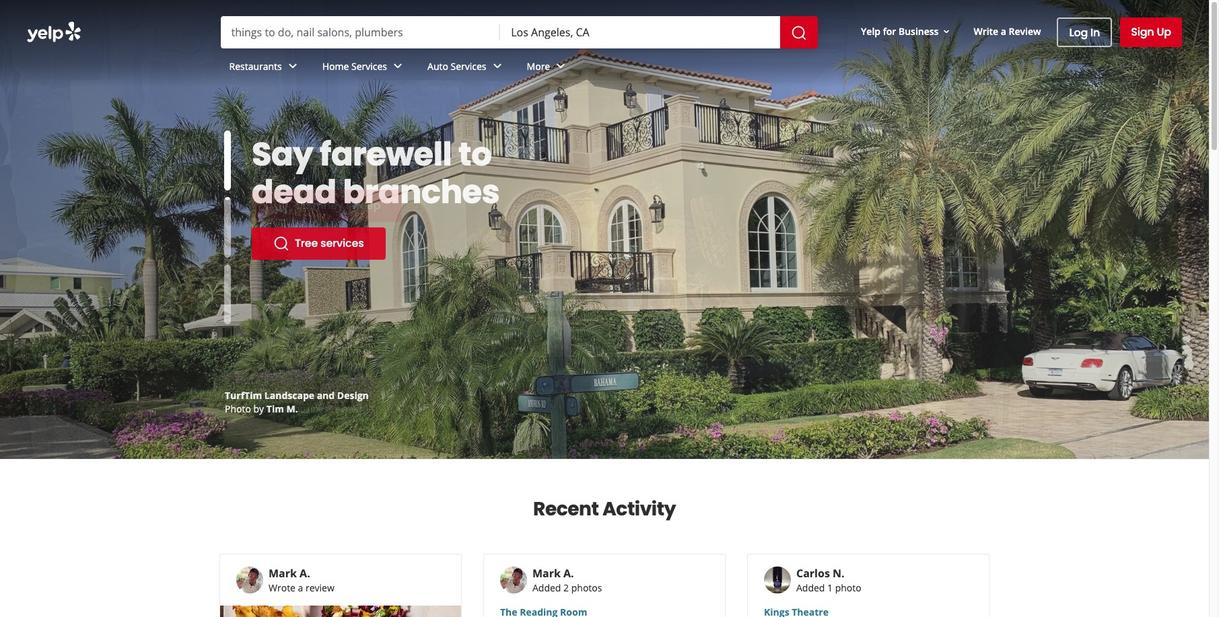 Task type: vqa. For each thing, say whether or not it's contained in the screenshot.
soot
yes



Task type: locate. For each thing, give the bounding box(es) containing it.
mark a. link up the 2
[[533, 567, 574, 581]]

say
[[252, 132, 313, 177]]

mark down recent
[[533, 567, 561, 581]]

give
[[252, 132, 325, 177]]

services for auto services
[[451, 60, 487, 72]]

0 horizontal spatial added
[[533, 582, 561, 595]]

turftim
[[225, 389, 262, 402]]

services right auto
[[451, 60, 487, 72]]

sweep
[[346, 198, 381, 214]]

1 horizontal spatial services
[[451, 60, 487, 72]]

1 horizontal spatial 24 chevron down v2 image
[[489, 58, 506, 74]]

None field
[[231, 25, 490, 40], [511, 25, 770, 40]]

carlos n. added 1 photo
[[797, 567, 862, 595]]

1 horizontal spatial 24 chevron down v2 image
[[553, 58, 569, 74]]

1 horizontal spatial a
[[1002, 25, 1007, 37]]

log in
[[1070, 25, 1101, 40]]

None search field
[[0, 0, 1210, 88], [221, 16, 821, 49], [0, 0, 1210, 88], [221, 16, 821, 49]]

photo of mark a. image for mark a. wrote a review
[[236, 567, 263, 594]]

a right 'wrote'
[[298, 582, 303, 595]]

business categories element
[[219, 49, 1183, 88]]

yelp for business button
[[856, 19, 958, 44]]

turftim landscape and design link
[[225, 389, 369, 402]]

log in link
[[1058, 18, 1113, 47]]

24 chevron down v2 image inside restaurants 'link'
[[285, 58, 301, 74]]

0 horizontal spatial services
[[352, 60, 387, 72]]

tree
[[295, 236, 318, 251]]

photo of mark a. image
[[236, 567, 263, 594], [501, 567, 527, 594]]

0 horizontal spatial mark
[[269, 567, 297, 581]]

1 photo of mark a. image from the left
[[236, 567, 263, 594]]

the
[[410, 132, 464, 177], [278, 403, 292, 416]]

sign
[[1132, 24, 1155, 40]]

photo of mark a. image left 'wrote'
[[236, 567, 263, 594]]

services inside auto services link
[[451, 60, 487, 72]]

mark a. link for mark a. added 2 photos
[[533, 567, 574, 581]]

log
[[1070, 25, 1089, 40]]

for
[[884, 25, 897, 37]]

2 24 chevron down v2 image from the left
[[489, 58, 506, 74]]

photo of mark a. image for mark a. added 2 photos
[[501, 567, 527, 594]]

2 photo of mark a. image from the left
[[501, 567, 527, 594]]

say farewell to dead branches
[[252, 132, 500, 215]]

mark inside mark a. added 2 photos
[[533, 567, 561, 581]]

a. inside the 'mark a. wrote a review'
[[300, 567, 310, 581]]

farewell
[[320, 132, 452, 177]]

a inside the 'mark a. wrote a review'
[[298, 582, 303, 595]]

chimney up m. on the left of page
[[276, 389, 317, 402]]

1 horizontal spatial a.
[[564, 567, 574, 581]]

0 horizontal spatial mark a. link
[[269, 567, 310, 581]]

0 horizontal spatial the
[[278, 403, 292, 416]]

chimney
[[295, 198, 343, 214], [276, 389, 317, 402]]

a. up the 2
[[564, 567, 574, 581]]

1 horizontal spatial photo of mark a. image
[[501, 567, 527, 594]]

mark
[[269, 567, 297, 581], [533, 567, 561, 581]]

chimney right 24 search v2 image
[[295, 198, 343, 214]]

0 horizontal spatial 24 chevron down v2 image
[[390, 58, 406, 74]]

a. up "review"
[[300, 567, 310, 581]]

2 services from the left
[[451, 60, 487, 72]]

tree services link
[[252, 228, 386, 260]]

more
[[527, 60, 551, 72]]

added
[[533, 582, 561, 595], [797, 582, 826, 595]]

mark inside the 'mark a. wrote a review'
[[269, 567, 297, 581]]

services inside the home services link
[[352, 60, 387, 72]]

a.
[[300, 567, 310, 581], [564, 567, 574, 581]]

auto services
[[428, 60, 487, 72]]

1 vertical spatial a
[[298, 582, 303, 595]]

2 mark a. link from the left
[[533, 567, 574, 581]]

1 horizontal spatial mark
[[533, 567, 561, 581]]

24 chevron down v2 image right auto services
[[489, 58, 506, 74]]

1 vertical spatial the
[[278, 403, 292, 416]]

photo
[[225, 403, 251, 416], [225, 403, 251, 416]]

none field near
[[511, 25, 770, 40]]

24 chevron down v2 image
[[285, 58, 301, 74], [489, 58, 506, 74]]

24 chevron down v2 image right more
[[553, 58, 569, 74]]

tree services
[[295, 236, 364, 251]]

0 horizontal spatial a.
[[300, 567, 310, 581]]

1 horizontal spatial mark a. link
[[533, 567, 574, 581]]

24 chevron down v2 image left auto
[[390, 58, 406, 74]]

mark a. link
[[269, 567, 310, 581], [533, 567, 574, 581]]

1 24 chevron down v2 image from the left
[[390, 58, 406, 74]]

photo of mark a. image left the 2
[[501, 567, 527, 594]]

2
[[564, 582, 569, 595]]

a right write
[[1002, 25, 1007, 37]]

blackburn
[[225, 389, 273, 402]]

1
[[828, 582, 833, 595]]

2 a. from the left
[[564, 567, 574, 581]]

Find text field
[[231, 25, 490, 40]]

24 chevron down v2 image inside auto services link
[[489, 58, 506, 74]]

chimney inside blackburn chimney photo from the business owner
[[276, 389, 317, 402]]

mark a. link up 'wrote'
[[269, 567, 310, 581]]

2 none field from the left
[[511, 25, 770, 40]]

0 vertical spatial a
[[1002, 25, 1007, 37]]

0 horizontal spatial none field
[[231, 25, 490, 40]]

1 vertical spatial chimney
[[276, 389, 317, 402]]

restaurants link
[[219, 49, 312, 88]]

1 a. from the left
[[300, 567, 310, 581]]

1 services from the left
[[352, 60, 387, 72]]

by
[[254, 403, 264, 416]]

mark for mark a. wrote a review
[[269, 567, 297, 581]]

added inside mark a. added 2 photos
[[533, 582, 561, 595]]

1 horizontal spatial the
[[410, 132, 464, 177]]

0 horizontal spatial a
[[298, 582, 303, 595]]

business
[[899, 25, 939, 37]]

added inside carlos n. added 1 photo
[[797, 582, 826, 595]]

a. inside mark a. added 2 photos
[[564, 567, 574, 581]]

24 chevron down v2 image inside the home services link
[[390, 58, 406, 74]]

1 mark from the left
[[269, 567, 297, 581]]

tim m. link
[[267, 403, 298, 416]]

added down carlos
[[797, 582, 826, 595]]

photo inside blackburn chimney photo from the business owner
[[225, 403, 251, 416]]

more link
[[516, 49, 580, 88]]

0 vertical spatial the
[[410, 132, 464, 177]]

2 24 chevron down v2 image from the left
[[553, 58, 569, 74]]

recent
[[534, 496, 599, 523]]

24 search v2 image
[[274, 198, 290, 214]]

carlos n. link
[[797, 567, 845, 581]]

Near text field
[[511, 25, 770, 40]]

services
[[352, 60, 387, 72], [451, 60, 487, 72]]

24 chevron down v2 image
[[390, 58, 406, 74], [553, 58, 569, 74]]

search image
[[792, 25, 808, 41]]

explore banner section banner
[[0, 0, 1210, 459]]

restaurants
[[229, 60, 282, 72]]

2 mark from the left
[[533, 567, 561, 581]]

1 none field from the left
[[231, 25, 490, 40]]

24 search v2 image
[[274, 236, 290, 252]]

wrote
[[269, 582, 296, 595]]

1 horizontal spatial none field
[[511, 25, 770, 40]]

0 horizontal spatial photo of mark a. image
[[236, 567, 263, 594]]

24 chevron down v2 image inside more 'link'
[[553, 58, 569, 74]]

2 added from the left
[[797, 582, 826, 595]]

1 added from the left
[[533, 582, 561, 595]]

mark up 'wrote'
[[269, 567, 297, 581]]

added left the 2
[[533, 582, 561, 595]]

a
[[1002, 25, 1007, 37], [298, 582, 303, 595]]

a. for mark a. wrote a review
[[300, 567, 310, 581]]

1 24 chevron down v2 image from the left
[[285, 58, 301, 74]]

boot
[[470, 132, 545, 177]]

0 horizontal spatial 24 chevron down v2 image
[[285, 58, 301, 74]]

1 mark a. link from the left
[[269, 567, 310, 581]]

none field find
[[231, 25, 490, 40]]

services right "home"
[[352, 60, 387, 72]]

1 horizontal spatial added
[[797, 582, 826, 595]]

24 chevron down v2 image right the restaurants
[[285, 58, 301, 74]]



Task type: describe. For each thing, give the bounding box(es) containing it.
home services
[[323, 60, 387, 72]]

chimney sweep
[[295, 198, 381, 214]]

24 chevron down v2 image for home services
[[390, 58, 406, 74]]

blackburn chimney photo from the business owner
[[225, 389, 363, 416]]

explore recent activity section section
[[209, 460, 1001, 618]]

from
[[254, 403, 275, 416]]

0 vertical spatial chimney
[[295, 198, 343, 214]]

yelp
[[862, 25, 881, 37]]

landscape
[[265, 389, 315, 402]]

mark a. wrote a review
[[269, 567, 335, 595]]

photo
[[836, 582, 862, 595]]

photo inside turftim landscape and design photo by tim m.
[[225, 403, 251, 416]]

mark a. added 2 photos
[[533, 567, 603, 595]]

home services link
[[312, 49, 417, 88]]

the inside blackburn chimney photo from the business owner
[[278, 403, 292, 416]]

services
[[321, 236, 364, 251]]

to
[[459, 132, 492, 177]]

business
[[294, 403, 333, 416]]

24 chevron down v2 image for auto services
[[489, 58, 506, 74]]

services for home services
[[352, 60, 387, 72]]

auto services link
[[417, 49, 516, 88]]

photo of carlos n. image
[[765, 567, 792, 594]]

turftim landscape and design photo by tim m.
[[225, 389, 369, 416]]

soot
[[332, 132, 403, 177]]

photos
[[572, 582, 603, 595]]

review
[[1010, 25, 1042, 37]]

24 chevron down v2 image for more
[[553, 58, 569, 74]]

16 chevron down v2 image
[[942, 26, 953, 37]]

owner
[[335, 403, 363, 416]]

write
[[974, 25, 999, 37]]

activity
[[603, 496, 676, 523]]

n.
[[833, 567, 845, 581]]

home
[[323, 60, 349, 72]]

added for carlos
[[797, 582, 826, 595]]

chimney sweep link
[[252, 190, 402, 222]]

mark a. link for mark a. wrote a review
[[269, 567, 310, 581]]

a. for mark a. added 2 photos
[[564, 567, 574, 581]]

write a review link
[[969, 19, 1047, 44]]

yelp for business
[[862, 25, 939, 37]]

give soot the boot
[[252, 132, 545, 177]]

added for mark
[[533, 582, 561, 595]]

write a review
[[974, 25, 1042, 37]]

blackburn chimney link
[[225, 389, 317, 402]]

dead
[[252, 170, 337, 215]]

review
[[306, 582, 335, 595]]

in
[[1091, 25, 1101, 40]]

tim
[[267, 403, 284, 416]]

sign up link
[[1121, 18, 1183, 47]]

24 chevron down v2 image for restaurants
[[285, 58, 301, 74]]

auto
[[428, 60, 449, 72]]

select slide image
[[224, 131, 231, 191]]

up
[[1158, 24, 1172, 40]]

mark for mark a. added 2 photos
[[533, 567, 561, 581]]

recent activity
[[534, 496, 676, 523]]

design
[[337, 389, 369, 402]]

carlos
[[797, 567, 831, 581]]

branches
[[343, 170, 500, 215]]

sign up
[[1132, 24, 1172, 40]]

and
[[317, 389, 335, 402]]

m.
[[287, 403, 298, 416]]

a inside "banner"
[[1002, 25, 1007, 37]]



